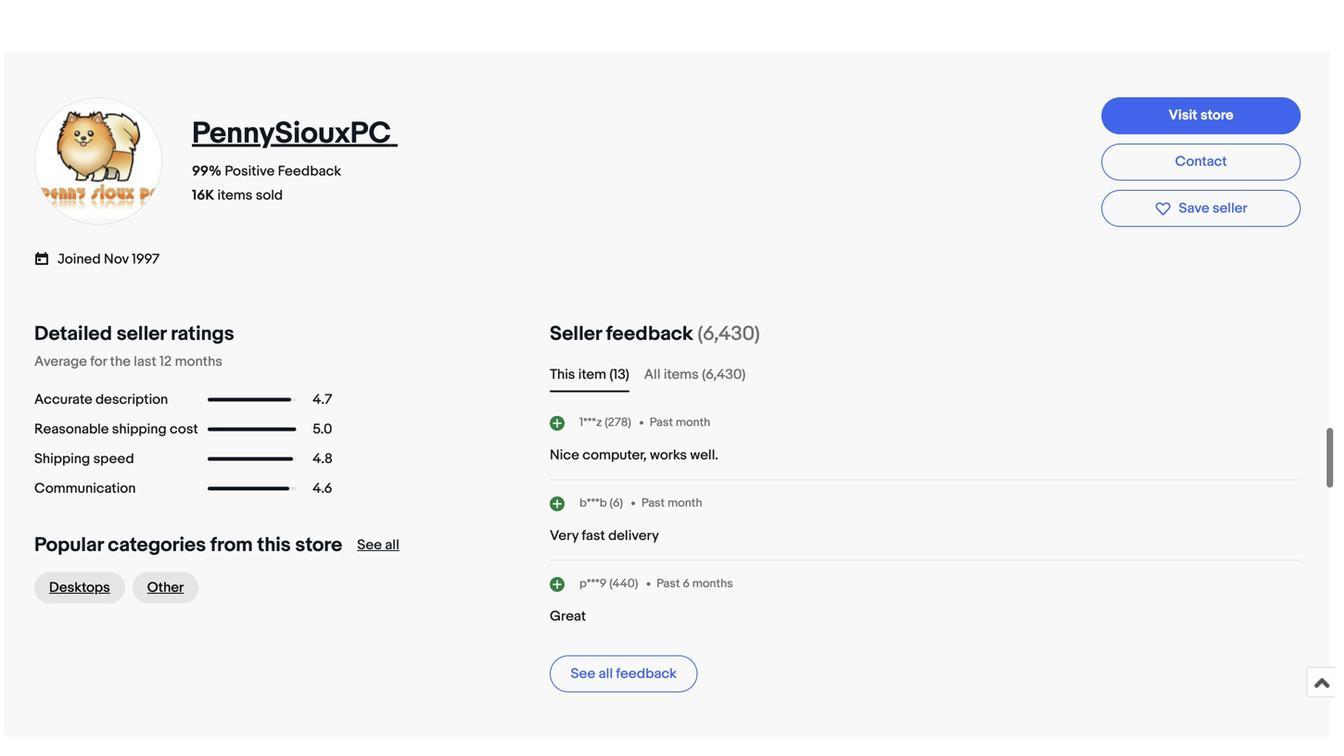 Task type: vqa. For each thing, say whether or not it's contained in the screenshot.


Task type: locate. For each thing, give the bounding box(es) containing it.
visit store
[[1169, 107, 1234, 124]]

seller
[[1213, 200, 1248, 217], [117, 322, 166, 346]]

past for delivery
[[642, 497, 665, 511]]

1 vertical spatial past
[[642, 497, 665, 511]]

seller for detailed
[[117, 322, 166, 346]]

feedback inside the see all feedback 'link'
[[616, 666, 677, 683]]

description
[[95, 392, 168, 408]]

store
[[1201, 107, 1234, 124], [295, 534, 342, 558]]

(6,430) for seller feedback (6,430)
[[698, 322, 760, 346]]

0 horizontal spatial all
[[385, 537, 399, 554]]

12
[[160, 354, 172, 370]]

1 vertical spatial (6,430)
[[702, 367, 746, 383]]

0 horizontal spatial months
[[175, 354, 222, 370]]

1 horizontal spatial months
[[692, 577, 733, 592]]

past month down works
[[642, 497, 702, 511]]

item
[[578, 367, 606, 383]]

see
[[357, 537, 382, 554], [571, 666, 596, 683]]

1 horizontal spatial store
[[1201, 107, 1234, 124]]

1 horizontal spatial see
[[571, 666, 596, 683]]

very
[[550, 528, 579, 545]]

desktops link
[[34, 573, 125, 604]]

0 vertical spatial see
[[357, 537, 382, 554]]

seller inside button
[[1213, 200, 1248, 217]]

p***9 (440)
[[580, 577, 638, 592]]

items
[[217, 187, 253, 204], [664, 367, 699, 383]]

well.
[[690, 447, 719, 464]]

all
[[644, 367, 661, 383]]

detailed
[[34, 322, 112, 346]]

month for works
[[676, 416, 711, 430]]

0 vertical spatial store
[[1201, 107, 1234, 124]]

average
[[34, 354, 87, 370]]

detailed seller ratings
[[34, 322, 234, 346]]

feedback
[[606, 322, 693, 346], [616, 666, 677, 683]]

all for see all feedback
[[599, 666, 613, 683]]

month up well.
[[676, 416, 711, 430]]

1 horizontal spatial all
[[599, 666, 613, 683]]

0 vertical spatial (6,430)
[[698, 322, 760, 346]]

0 horizontal spatial items
[[217, 187, 253, 204]]

1 vertical spatial past month
[[642, 497, 702, 511]]

0 vertical spatial items
[[217, 187, 253, 204]]

month down works
[[668, 497, 702, 511]]

contact
[[1175, 153, 1227, 170]]

items down positive
[[217, 187, 253, 204]]

communication
[[34, 481, 136, 497]]

seller up the last
[[117, 322, 166, 346]]

0 vertical spatial feedback
[[606, 322, 693, 346]]

past for works
[[650, 416, 673, 430]]

all items (6,430)
[[644, 367, 746, 383]]

speed
[[93, 451, 134, 468]]

past
[[650, 416, 673, 430], [642, 497, 665, 511], [657, 577, 680, 592]]

1 vertical spatial feedback
[[616, 666, 677, 683]]

past up works
[[650, 416, 673, 430]]

fast
[[582, 528, 605, 545]]

all
[[385, 537, 399, 554], [599, 666, 613, 683]]

(278)
[[605, 416, 631, 430]]

items right all
[[664, 367, 699, 383]]

1 vertical spatial seller
[[117, 322, 166, 346]]

sold
[[256, 187, 283, 204]]

(6,430)
[[698, 322, 760, 346], [702, 367, 746, 383]]

store right this
[[295, 534, 342, 558]]

last
[[134, 354, 156, 370]]

past month
[[650, 416, 711, 430], [642, 497, 702, 511]]

popular categories from this store
[[34, 534, 342, 558]]

months right 6
[[692, 577, 733, 592]]

see all feedback link
[[550, 656, 698, 693]]

(6,430) right all
[[702, 367, 746, 383]]

reasonable shipping cost
[[34, 421, 198, 438]]

average for the last 12 months
[[34, 354, 222, 370]]

see for see all
[[357, 537, 382, 554]]

all inside 'link'
[[599, 666, 613, 683]]

0 vertical spatial month
[[676, 416, 711, 430]]

0 vertical spatial all
[[385, 537, 399, 554]]

pennysiouxpc link
[[192, 116, 398, 152]]

see all feedback
[[571, 666, 677, 683]]

seller right 'save'
[[1213, 200, 1248, 217]]

(6)
[[610, 497, 623, 511]]

joined nov 1997
[[57, 251, 160, 268]]

past left 6
[[657, 577, 680, 592]]

store right visit in the right top of the page
[[1201, 107, 1234, 124]]

0 horizontal spatial store
[[295, 534, 342, 558]]

1 vertical spatial see
[[571, 666, 596, 683]]

1 horizontal spatial seller
[[1213, 200, 1248, 217]]

month
[[676, 416, 711, 430], [668, 497, 702, 511]]

1 vertical spatial items
[[664, 367, 699, 383]]

(6,430) up all items (6,430)
[[698, 322, 760, 346]]

positive
[[225, 163, 275, 180]]

past right (6)
[[642, 497, 665, 511]]

0 horizontal spatial see
[[357, 537, 382, 554]]

pennysiouxpc
[[192, 116, 391, 152]]

tab list
[[550, 365, 1301, 385]]

seller for save
[[1213, 200, 1248, 217]]

joined
[[57, 251, 101, 268]]

computer,
[[583, 447, 647, 464]]

see inside 'link'
[[571, 666, 596, 683]]

(6,430) inside tab list
[[702, 367, 746, 383]]

0 vertical spatial past
[[650, 416, 673, 430]]

past month up works
[[650, 416, 711, 430]]

1 vertical spatial all
[[599, 666, 613, 683]]

months
[[175, 354, 222, 370], [692, 577, 733, 592]]

0 vertical spatial seller
[[1213, 200, 1248, 217]]

for
[[90, 354, 107, 370]]

0 horizontal spatial seller
[[117, 322, 166, 346]]

1 horizontal spatial items
[[664, 367, 699, 383]]

desktops
[[49, 580, 110, 597]]

months down ratings
[[175, 354, 222, 370]]

shipping
[[112, 421, 167, 438]]

1 vertical spatial month
[[668, 497, 702, 511]]

contact link
[[1102, 144, 1301, 181]]

6
[[683, 577, 690, 592]]

visit
[[1169, 107, 1198, 124]]

0 vertical spatial past month
[[650, 416, 711, 430]]



Task type: describe. For each thing, give the bounding box(es) containing it.
(13)
[[610, 367, 629, 383]]

1***z
[[580, 416, 602, 430]]

popular
[[34, 534, 103, 558]]

month for delivery
[[668, 497, 702, 511]]

save seller button
[[1102, 190, 1301, 227]]

99%
[[192, 163, 222, 180]]

1997
[[132, 251, 160, 268]]

nov
[[104, 251, 129, 268]]

ratings
[[171, 322, 234, 346]]

seller
[[550, 322, 602, 346]]

the
[[110, 354, 131, 370]]

pennysiouxpc image
[[33, 104, 163, 218]]

see for see all feedback
[[571, 666, 596, 683]]

save
[[1179, 200, 1210, 217]]

all for see all
[[385, 537, 399, 554]]

save seller
[[1179, 200, 1248, 217]]

shipping
[[34, 451, 90, 468]]

2 vertical spatial past
[[657, 577, 680, 592]]

this item (13)
[[550, 367, 629, 383]]

nice computer,  works well.
[[550, 447, 719, 464]]

16k
[[192, 187, 214, 204]]

(440)
[[609, 577, 638, 592]]

see all link
[[357, 537, 399, 554]]

(6,430) for all items (6,430)
[[702, 367, 746, 383]]

4.6
[[313, 481, 332, 497]]

this
[[550, 367, 575, 383]]

4.7
[[313, 392, 332, 408]]

tab list containing this item (13)
[[550, 365, 1301, 385]]

works
[[650, 447, 687, 464]]

1 vertical spatial store
[[295, 534, 342, 558]]

accurate
[[34, 392, 92, 408]]

visit store link
[[1102, 97, 1301, 134]]

this
[[257, 534, 291, 558]]

other
[[147, 580, 184, 597]]

see all
[[357, 537, 399, 554]]

past month for works
[[650, 416, 711, 430]]

b***b (6)
[[580, 497, 623, 511]]

from
[[210, 534, 253, 558]]

0 vertical spatial months
[[175, 354, 222, 370]]

great
[[550, 609, 586, 625]]

reasonable
[[34, 421, 109, 438]]

b***b
[[580, 497, 607, 511]]

past month for delivery
[[642, 497, 702, 511]]

cost
[[170, 421, 198, 438]]

p***9
[[580, 577, 607, 592]]

nice
[[550, 447, 579, 464]]

categories
[[108, 534, 206, 558]]

past 6 months
[[657, 577, 733, 592]]

4.8
[[313, 451, 333, 468]]

5.0
[[313, 421, 332, 438]]

accurate description
[[34, 392, 168, 408]]

shipping speed
[[34, 451, 134, 468]]

items inside '99% positive feedback 16k items sold'
[[217, 187, 253, 204]]

text__icon wrapper image
[[34, 250, 57, 266]]

1 vertical spatial months
[[692, 577, 733, 592]]

other link
[[132, 573, 199, 604]]

1***z (278)
[[580, 416, 631, 430]]

feedback
[[278, 163, 341, 180]]

99% positive feedback 16k items sold
[[192, 163, 341, 204]]

seller feedback (6,430)
[[550, 322, 760, 346]]

delivery
[[608, 528, 659, 545]]

very fast delivery
[[550, 528, 659, 545]]



